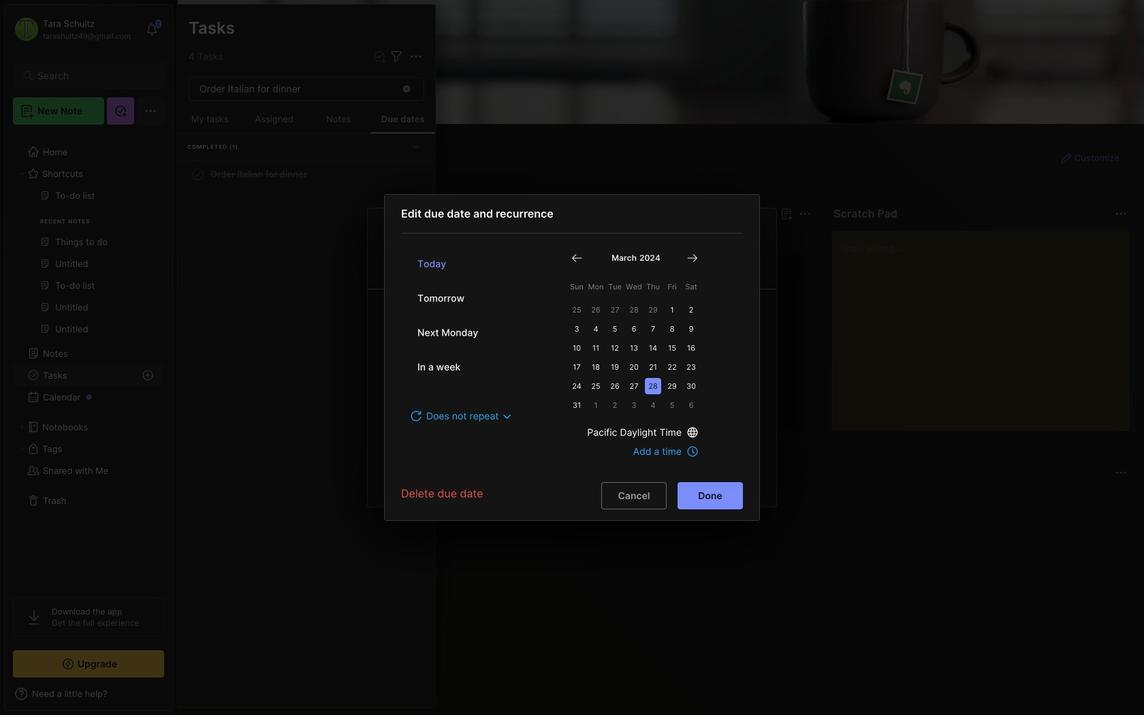 Task type: locate. For each thing, give the bounding box(es) containing it.
Search text field
[[37, 69, 146, 82]]

group
[[13, 185, 164, 348]]

None search field
[[37, 67, 146, 84]]

select a due date element
[[401, 234, 743, 469]]

tooltip
[[405, 373, 520, 399]]

expand tags image
[[18, 445, 26, 453]]

row group
[[178, 134, 435, 188], [200, 255, 1145, 440]]

row
[[183, 162, 430, 187]]

tab list
[[202, 489, 1126, 506]]

tree
[[5, 133, 172, 586]]

main element
[[0, 0, 177, 715]]

new task image
[[373, 50, 386, 63]]

group inside main element
[[13, 185, 164, 348]]

expand notebooks image
[[18, 423, 26, 431]]

collapse completed image
[[409, 140, 422, 153]]

tab
[[202, 230, 242, 247], [260, 489, 301, 506], [306, 489, 364, 506], [369, 489, 405, 506], [410, 489, 448, 506]]

Dropdown List field
[[410, 405, 515, 427]]



Task type: describe. For each thing, give the bounding box(es) containing it.
Start writing… text field
[[843, 231, 1130, 420]]

tree inside main element
[[5, 133, 172, 586]]

grid grid
[[200, 514, 1131, 699]]

March field
[[609, 253, 637, 264]]

0 vertical spatial row group
[[178, 134, 435, 188]]

2024 field
[[637, 253, 661, 264]]

1 vertical spatial row group
[[200, 255, 1145, 440]]

Find tasks… text field
[[191, 78, 393, 100]]

none search field inside main element
[[37, 67, 146, 84]]



Task type: vqa. For each thing, say whether or not it's contained in the screenshot.
row
yes



